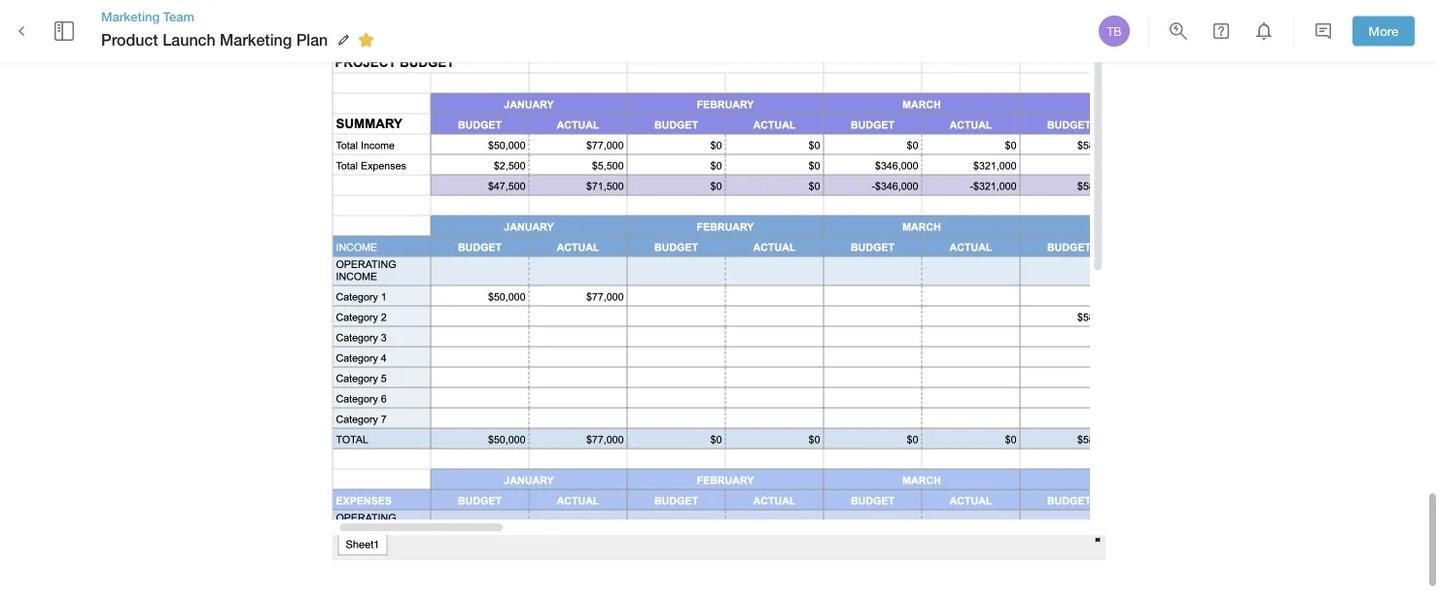 Task type: vqa. For each thing, say whether or not it's contained in the screenshot.
Product Launch Marketing Plan at the left of the page
yes



Task type: describe. For each thing, give the bounding box(es) containing it.
remove favorite image
[[354, 28, 378, 52]]

plan
[[296, 31, 328, 49]]

more button
[[1353, 16, 1415, 46]]

marketing team link
[[101, 8, 380, 25]]

tb button
[[1096, 13, 1133, 50]]

marketing team
[[101, 9, 194, 24]]

1 horizontal spatial marketing
[[220, 31, 292, 49]]



Task type: locate. For each thing, give the bounding box(es) containing it.
team
[[163, 9, 194, 24]]

product
[[101, 31, 158, 49]]

marketing
[[101, 9, 160, 24], [220, 31, 292, 49]]

1 vertical spatial marketing
[[220, 31, 292, 49]]

0 vertical spatial marketing
[[101, 9, 160, 24]]

tb
[[1107, 24, 1122, 38]]

launch
[[163, 31, 216, 49]]

product launch marketing plan
[[101, 31, 328, 49]]

marketing up product
[[101, 9, 160, 24]]

marketing down "marketing team" link
[[220, 31, 292, 49]]

more
[[1369, 23, 1399, 39]]

0 horizontal spatial marketing
[[101, 9, 160, 24]]



